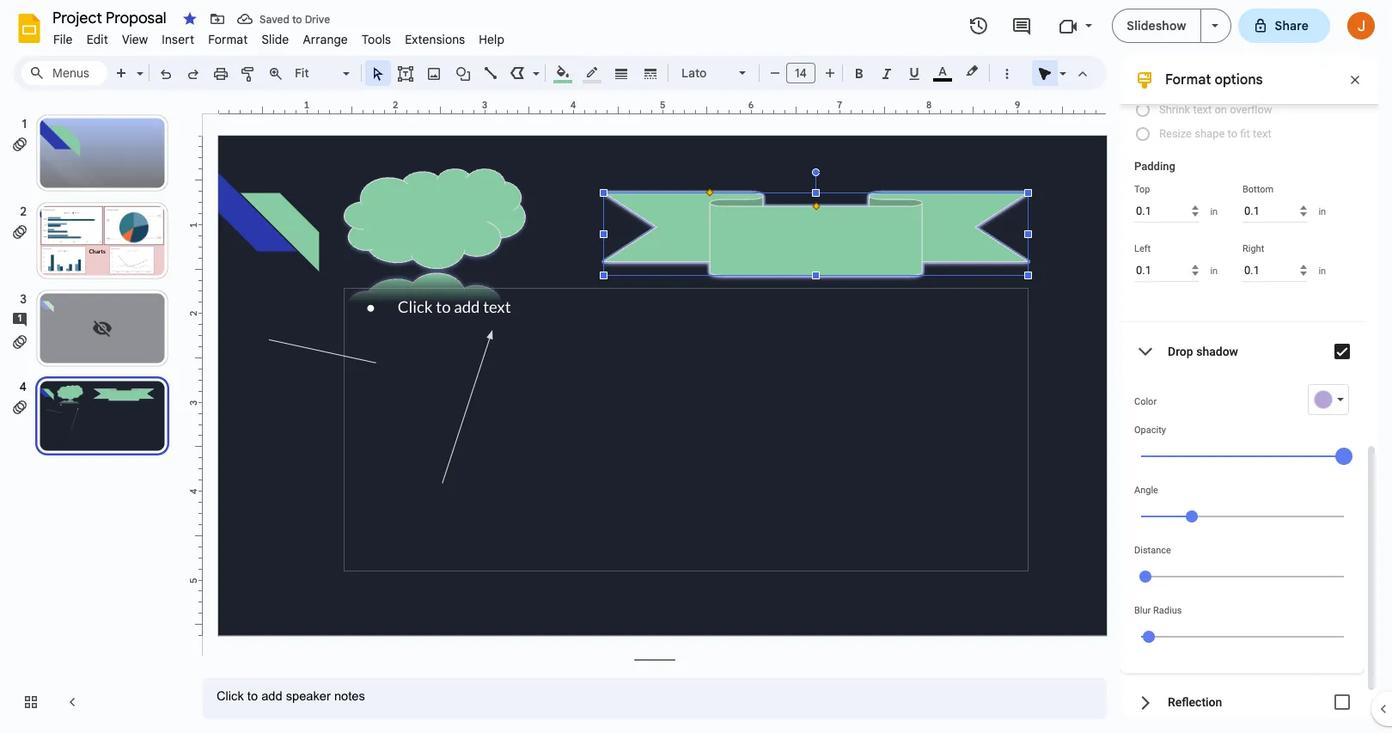 Task type: vqa. For each thing, say whether or not it's contained in the screenshot.
⌘\
no



Task type: locate. For each thing, give the bounding box(es) containing it.
menu bar
[[46, 22, 512, 51]]

help menu item
[[472, 29, 512, 50]]

0 vertical spatial to
[[292, 12, 302, 25]]

border weight list. 1px selected. option
[[612, 61, 631, 85]]

slide
[[262, 32, 289, 47]]

blur radius image
[[1143, 631, 1155, 643]]

shrink text on overflow
[[1159, 103, 1273, 116]]

1 vertical spatial format
[[1165, 71, 1211, 89]]

to
[[292, 12, 302, 25], [1228, 127, 1238, 140]]

resize shape to fit text
[[1159, 127, 1272, 140]]

file menu item
[[46, 29, 80, 50]]

angle image
[[1186, 511, 1198, 523]]

in
[[1211, 206, 1218, 217], [1319, 206, 1326, 217], [1211, 265, 1218, 276], [1319, 265, 1326, 276]]

menu bar containing file
[[46, 22, 512, 51]]

format inside format menu item
[[208, 32, 248, 47]]

menu bar inside menu bar banner
[[46, 22, 512, 51]]

text
[[1193, 103, 1212, 116], [1253, 127, 1272, 140]]

format inside format options section
[[1165, 71, 1211, 89]]

navigation
[[0, 97, 189, 733]]

0 horizontal spatial to
[[292, 12, 302, 25]]

to left fit on the top of page
[[1228, 127, 1238, 140]]

format up shrink
[[1165, 71, 1211, 89]]

format for format options
[[1165, 71, 1211, 89]]

format for format
[[208, 32, 248, 47]]

text left on
[[1193, 103, 1212, 116]]

lato
[[682, 65, 707, 81]]

file
[[53, 32, 73, 47]]

top
[[1135, 184, 1150, 195]]

Star checkbox
[[178, 7, 202, 31]]

drop shadow tab
[[1121, 322, 1365, 381]]

Bottom padding, measured in inches. Value must be between 0 and 0.5528 text field
[[1243, 199, 1308, 223]]

text right fit on the top of page
[[1253, 127, 1272, 140]]

0 horizontal spatial format
[[208, 32, 248, 47]]

in right top padding, measured in inches. value must be between 0 and 0.5528 text box
[[1211, 206, 1218, 217]]

shape image
[[453, 61, 473, 85]]

edit menu item
[[80, 29, 115, 50]]

0 vertical spatial format
[[208, 32, 248, 47]]

extensions menu item
[[398, 29, 472, 50]]

in right left padding, measured in inches. value must be between 0 and 2.1641 text box
[[1211, 265, 1218, 276]]

to inside saved to drive button
[[292, 12, 302, 25]]

in right 'bottom padding, measured in inches. value must be between 0 and 0.5528' text field
[[1319, 206, 1326, 217]]

in for bottom
[[1319, 206, 1326, 217]]

0 vertical spatial text
[[1193, 103, 1212, 116]]

1 vertical spatial to
[[1228, 127, 1238, 140]]

1 horizontal spatial to
[[1228, 127, 1238, 140]]

format left slide menu item
[[208, 32, 248, 47]]

1 horizontal spatial format
[[1165, 71, 1211, 89]]

insert menu item
[[155, 29, 201, 50]]

format menu item
[[201, 29, 255, 50]]

blur
[[1135, 605, 1151, 616]]

menu bar banner
[[0, 0, 1392, 733]]

opacity image
[[1336, 448, 1353, 465]]

saved
[[260, 12, 290, 25]]

drop shadow
[[1168, 345, 1239, 358]]

auto fit type option group
[[1135, 74, 1353, 153]]

fit
[[1240, 127, 1250, 140]]

share
[[1275, 18, 1309, 34]]

drive
[[305, 12, 330, 25]]

border color: dark 2 light gray 1 image
[[582, 61, 602, 83]]

Shrink text on overflow radio
[[1135, 98, 1353, 122]]

to left drive
[[292, 12, 302, 25]]

format
[[208, 32, 248, 47], [1165, 71, 1211, 89]]

format options section
[[1121, 0, 1379, 731]]

padding
[[1135, 160, 1176, 173]]

1 vertical spatial text
[[1253, 127, 1272, 140]]

Font size text field
[[787, 63, 815, 83]]

text color image
[[933, 61, 952, 82]]

bottom
[[1243, 184, 1274, 195]]

in for top
[[1211, 206, 1218, 217]]

blur radius slider
[[1135, 616, 1351, 656]]

in right right padding, measured in inches. value must be between 0 and 2.1641 text field
[[1319, 265, 1326, 276]]

0 horizontal spatial text
[[1193, 103, 1212, 116]]

opacity
[[1135, 425, 1166, 436]]

Menus field
[[21, 61, 107, 85]]

Font size field
[[786, 63, 823, 88]]

1 horizontal spatial text
[[1253, 127, 1272, 140]]



Task type: describe. For each thing, give the bounding box(es) containing it.
main toolbar
[[107, 0, 1020, 356]]

Right padding, measured in inches. Value must be between 0 and 2.1641 text field
[[1243, 259, 1308, 282]]

Zoom text field
[[292, 61, 340, 85]]

shadow
[[1197, 345, 1239, 358]]

help
[[479, 32, 505, 47]]

toggle reflection image
[[1325, 685, 1360, 719]]

format options
[[1165, 71, 1263, 89]]

options
[[1215, 71, 1263, 89]]

navigation inside format options "application"
[[0, 97, 189, 733]]

arrange menu item
[[296, 29, 355, 50]]

arrange
[[303, 32, 348, 47]]

highlight color image
[[963, 61, 982, 82]]

overflow
[[1230, 103, 1273, 116]]

slideshow button
[[1112, 9, 1201, 43]]

edit
[[86, 32, 108, 47]]

radius
[[1153, 605, 1182, 616]]

distance slider
[[1135, 556, 1351, 596]]

in for left
[[1211, 265, 1218, 276]]

share button
[[1238, 9, 1330, 43]]

view
[[122, 32, 148, 47]]

format options application
[[0, 0, 1392, 733]]

shrink
[[1159, 103, 1191, 116]]

mode and view toolbar
[[1031, 56, 1097, 90]]

angle slider
[[1135, 496, 1351, 535]]

Top padding, measured in inches. Value must be between 0 and 0.5528 text field
[[1135, 199, 1199, 223]]

Toggle reflection checkbox
[[1325, 685, 1360, 719]]

opacity slider
[[1135, 436, 1353, 475]]

view menu item
[[115, 29, 155, 50]]

presentation options image
[[1211, 24, 1218, 28]]

tools
[[362, 32, 391, 47]]

Left padding, measured in inches. Value must be between 0 and 2.1641 text field
[[1135, 259, 1199, 282]]

slideshow
[[1127, 18, 1187, 34]]

slide menu item
[[255, 29, 296, 50]]

left
[[1135, 243, 1151, 254]]

saved to drive button
[[233, 7, 334, 31]]

drop
[[1168, 345, 1194, 358]]

new slide with layout image
[[132, 62, 144, 68]]

fill color: light 2 #82c7a5, close to light cyan 1 image
[[553, 61, 573, 83]]

insert image image
[[424, 61, 444, 85]]

Zoom field
[[290, 61, 358, 86]]

reflection tab
[[1121, 673, 1365, 731]]

shape
[[1195, 127, 1225, 140]]

reflection
[[1168, 695, 1223, 709]]

in for right
[[1319, 265, 1326, 276]]

color
[[1135, 396, 1157, 407]]

tools menu item
[[355, 29, 398, 50]]

angle
[[1135, 485, 1159, 496]]

distance image
[[1140, 571, 1152, 583]]

select line image
[[529, 62, 540, 68]]

Resize shape to fit text radio
[[1135, 122, 1353, 146]]

font list. lato selected. option
[[682, 61, 729, 85]]

saved to drive
[[260, 12, 330, 25]]

blur radius
[[1135, 605, 1182, 616]]

Toggle shadow checkbox
[[1325, 334, 1360, 369]]

extensions
[[405, 32, 465, 47]]

on
[[1215, 103, 1227, 116]]

distance
[[1135, 545, 1171, 556]]

live pointer settings image
[[1055, 62, 1067, 68]]

insert
[[162, 32, 194, 47]]

to inside resize shape to fit text radio
[[1228, 127, 1238, 140]]

right
[[1243, 243, 1265, 254]]

resize
[[1159, 127, 1192, 140]]

border dash list. line dash: solid selected. option
[[641, 61, 661, 85]]

Rename text field
[[46, 7, 176, 28]]



